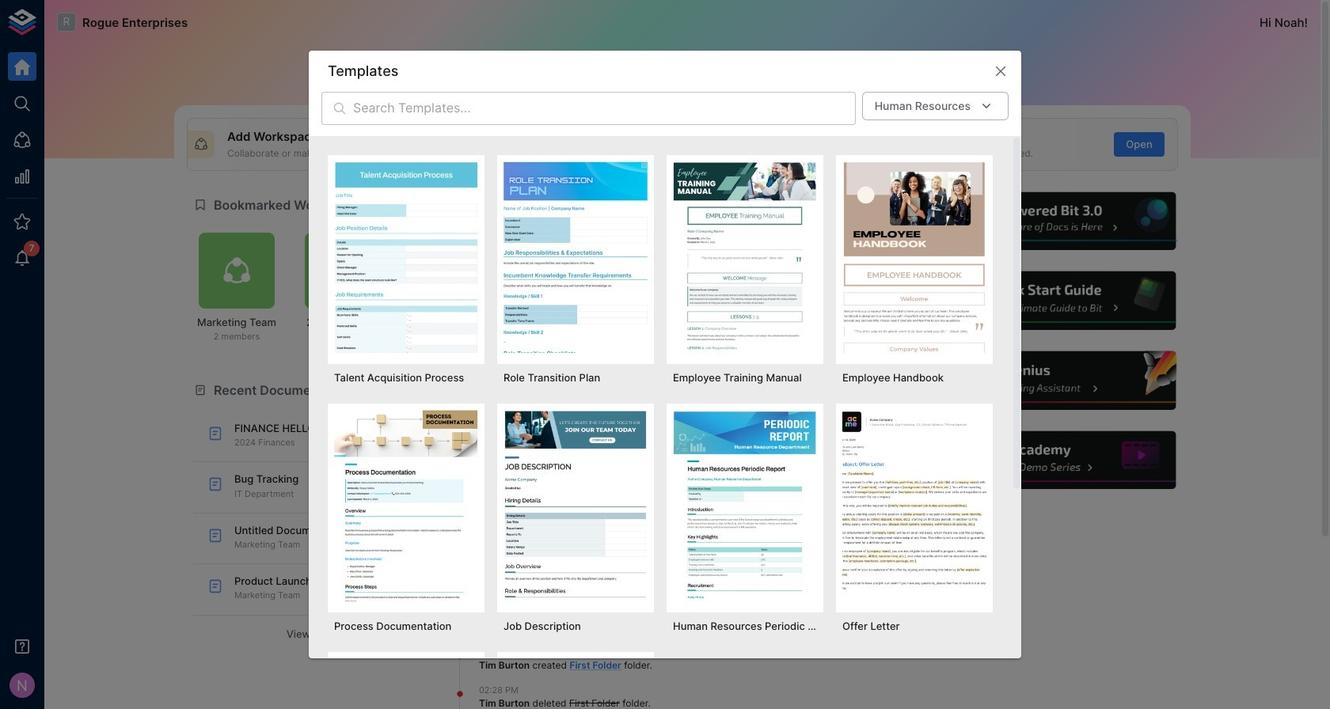 Task type: describe. For each thing, give the bounding box(es) containing it.
employee training manual image
[[673, 161, 817, 353]]

human resources periodic report image
[[673, 410, 817, 602]]

1 help image from the top
[[940, 190, 1179, 253]]

performance improvement plan image
[[334, 659, 478, 710]]

role transition plan image
[[504, 161, 648, 353]]

2 help image from the top
[[940, 270, 1179, 332]]

job description image
[[504, 410, 648, 602]]



Task type: locate. For each thing, give the bounding box(es) containing it.
dialog
[[309, 50, 1022, 710]]

help image
[[940, 190, 1179, 253], [940, 270, 1179, 332], [940, 349, 1179, 412], [940, 429, 1179, 492]]

talent acquisition process image
[[334, 161, 478, 353]]

process documentation image
[[334, 410, 478, 602]]

offer letter image
[[843, 410, 987, 602]]

4 help image from the top
[[940, 429, 1179, 492]]

Search Templates... text field
[[353, 92, 856, 125]]

employee handbook image
[[843, 161, 987, 353]]

3 help image from the top
[[940, 349, 1179, 412]]

employee handbook acknowledgement form image
[[504, 659, 648, 710]]



Task type: vqa. For each thing, say whether or not it's contained in the screenshot.
TB BUTTON
no



